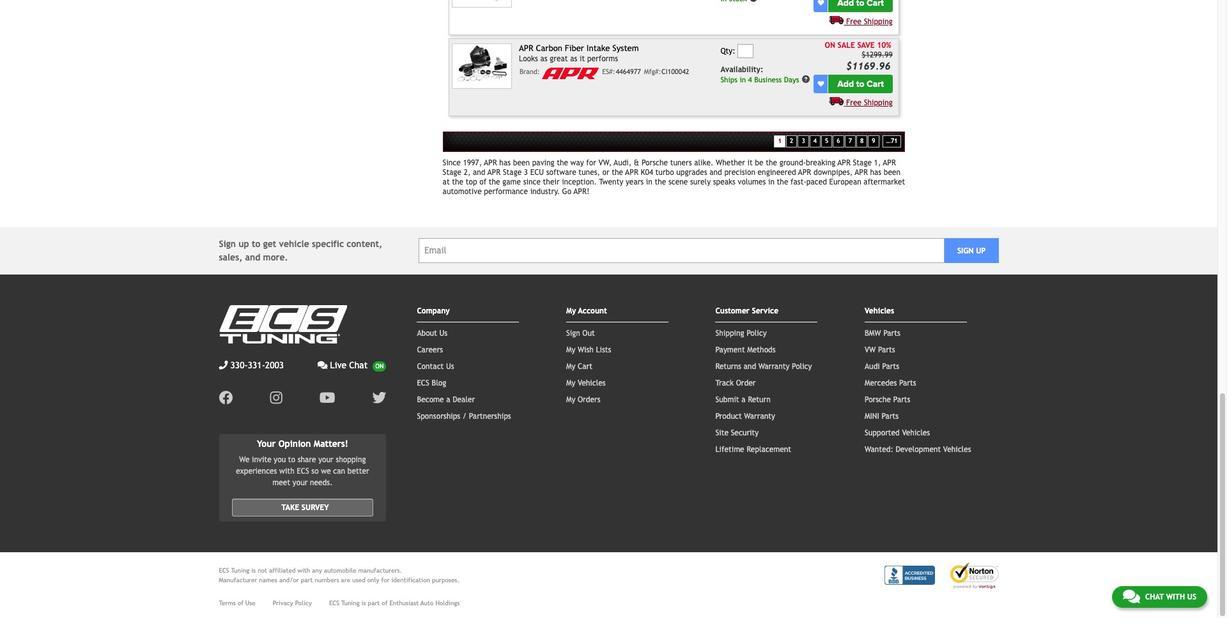 Task type: describe. For each thing, give the bounding box(es) containing it.
add
[[837, 79, 854, 89]]

shipping for free shipping image
[[864, 17, 893, 26]]

es#2997009 - ic100019 - apr mqb intercooler system - direct bolt-on upgrade that requires no trimming - apr - audi volkswagen image
[[452, 0, 512, 8]]

invite
[[252, 456, 271, 465]]

331-
[[248, 360, 265, 370]]

share
[[298, 456, 316, 465]]

use
[[245, 600, 256, 607]]

used
[[352, 577, 365, 584]]

and inside sign up to get vehicle specific content, sales, and more.
[[245, 252, 260, 262]]

apr up years
[[625, 168, 638, 177]]

customer
[[715, 307, 750, 316]]

cart inside button
[[867, 79, 884, 89]]

0 vertical spatial chat
[[349, 360, 368, 370]]

wanted: development vehicles
[[865, 445, 971, 454]]

ecs for ecs tuning is part of enthusiast auto holdings
[[329, 600, 339, 607]]

1 as from the left
[[540, 54, 548, 63]]

2 horizontal spatial stage
[[853, 158, 872, 167]]

shopping
[[336, 456, 366, 465]]

development
[[896, 445, 941, 454]]

privacy policy
[[273, 600, 312, 607]]

audi
[[865, 362, 880, 371]]

with inside we invite you to share your shopping experiences with ecs so we can better meet your needs.
[[279, 467, 294, 476]]

returns and warranty policy
[[715, 362, 812, 371]]

sign up
[[957, 246, 986, 255]]

1 horizontal spatial stage
[[503, 168, 522, 177]]

wanted: development vehicles link
[[865, 445, 971, 454]]

performs
[[587, 54, 618, 63]]

2 vertical spatial us
[[1187, 593, 1196, 602]]

site security link
[[715, 429, 759, 438]]

scene
[[668, 177, 688, 186]]

to inside sign up to get vehicle specific content, sales, and more.
[[252, 239, 260, 249]]

instagram logo image
[[270, 391, 282, 405]]

alike.
[[694, 158, 714, 167]]

any
[[312, 568, 322, 575]]

to inside we invite you to share your shopping experiences with ecs so we can better meet your needs.
[[288, 456, 295, 465]]

1,
[[874, 158, 881, 167]]

of inside since 1997, apr has been paving the way for vw, audi, & porsche tuners alike. whether it be the ground-breaking apr stage 1, apr stage 2, and apr stage 3 ecu software tunes, or the apr k04 turbo upgrades and precision engineered apr downpipes, apr has been at the top of the game since their inception. twenty years in the scene surely speaks volumes in the fast-paced european aftermarket automotive performance industry. go apr!
[[479, 177, 486, 186]]

returns and warranty policy link
[[715, 362, 812, 371]]

for inside since 1997, apr has been paving the way for vw, audi, & porsche tuners alike. whether it be the ground-breaking apr stage 1, apr stage 2, and apr stage 3 ecu software tunes, or the apr k04 turbo upgrades and precision engineered apr downpipes, apr has been at the top of the game since their inception. twenty years in the scene surely speaks volumes in the fast-paced european aftermarket automotive performance industry. go apr!
[[586, 158, 596, 167]]

9 link
[[868, 136, 879, 147]]

business
[[754, 75, 782, 84]]

product warranty
[[715, 412, 775, 421]]

es#:
[[602, 68, 615, 75]]

submit a return link
[[715, 395, 771, 404]]

parts for mercedes parts
[[899, 379, 916, 388]]

apr up performance
[[487, 168, 501, 177]]

0 vertical spatial been
[[513, 158, 530, 167]]

2 as from the left
[[570, 54, 577, 63]]

since 1997, apr has been paving the way for vw, audi, & porsche tuners alike. whether it be the ground-breaking apr stage 1, apr stage 2, and apr stage 3 ecu software tunes, or the apr k04 turbo upgrades and precision engineered apr downpipes, apr has been at the top of the game since their inception. twenty years in the scene surely speaks volumes in the fast-paced european aftermarket automotive performance industry. go apr!
[[443, 158, 905, 196]]

careers link
[[417, 346, 443, 354]]

tuning for not
[[231, 568, 249, 575]]

their
[[543, 177, 560, 186]]

to inside button
[[856, 79, 864, 89]]

shipping policy
[[715, 329, 767, 338]]

6
[[837, 137, 840, 144]]

0 vertical spatial warranty
[[758, 362, 790, 371]]

0 vertical spatial has
[[499, 158, 511, 167]]

tuners
[[670, 158, 692, 167]]

2 horizontal spatial policy
[[792, 362, 812, 371]]

the down audi,
[[612, 168, 623, 177]]

matters!
[[314, 439, 348, 449]]

add to wish list image
[[818, 0, 824, 6]]

the up the 'software'
[[557, 158, 568, 167]]

vehicles up 'orders'
[[578, 379, 606, 388]]

bmw
[[865, 329, 881, 338]]

1 vertical spatial porsche
[[865, 395, 891, 404]]

become
[[417, 395, 444, 404]]

brand:
[[520, 68, 540, 75]]

policy for shipping policy
[[747, 329, 767, 338]]

mercedes
[[865, 379, 897, 388]]

2 link
[[786, 136, 797, 147]]

bmw parts
[[865, 329, 900, 338]]

1 vertical spatial has
[[870, 168, 881, 177]]

supported vehicles link
[[865, 429, 930, 438]]

twitter logo image
[[372, 391, 386, 405]]

or
[[602, 168, 609, 177]]

free shipping for free shipping icon
[[846, 98, 893, 107]]

sign out
[[566, 329, 595, 338]]

the up performance
[[489, 177, 500, 186]]

order
[[736, 379, 756, 388]]

for inside ecs tuning is not affiliated with any automobile manufacturers. manufacturer names and/or part numbers are used only for identification purposes.
[[381, 577, 389, 584]]

supported vehicles
[[865, 429, 930, 438]]

sign up to get vehicle specific content, sales, and more.
[[219, 239, 382, 262]]

1 horizontal spatial of
[[382, 600, 388, 607]]

about us link
[[417, 329, 447, 338]]

ecs tuning is part of enthusiast auto holdings
[[329, 600, 460, 607]]

parts for bmw parts
[[883, 329, 900, 338]]

in inside "availability: ships in 4 business days"
[[740, 75, 746, 84]]

apr carbon fiber intake system looks as great as it performs
[[519, 44, 639, 63]]

performance
[[484, 187, 528, 196]]

2 horizontal spatial with
[[1166, 593, 1185, 602]]

youtube logo image
[[319, 391, 335, 405]]

free shipping image
[[829, 15, 844, 24]]

it inside since 1997, apr has been paving the way for vw, audi, & porsche tuners alike. whether it be the ground-breaking apr stage 1, apr stage 2, and apr stage 3 ecu software tunes, or the apr k04 turbo upgrades and precision engineered apr downpipes, apr has been at the top of the game since their inception. twenty years in the scene surely speaks volumes in the fast-paced european aftermarket automotive performance industry. go apr!
[[747, 158, 753, 167]]

us for contact us
[[446, 362, 454, 371]]

service
[[752, 307, 778, 316]]

2,
[[464, 168, 471, 177]]

part inside ecs tuning is not affiliated with any automobile manufacturers. manufacturer names and/or part numbers are used only for identification purposes.
[[301, 577, 313, 584]]

take survey link
[[232, 499, 373, 517]]

parts for vw parts
[[878, 346, 895, 354]]

phone image
[[219, 361, 228, 370]]

methods
[[747, 346, 776, 354]]

is for not
[[251, 568, 256, 575]]

and up the order
[[744, 362, 756, 371]]

4 inside "availability: ships in 4 business days"
[[748, 75, 752, 84]]

content,
[[347, 239, 382, 249]]

auto
[[421, 600, 434, 607]]

identification
[[391, 577, 430, 584]]

contact us
[[417, 362, 454, 371]]

porsche inside since 1997, apr has been paving the way for vw, audi, & porsche tuners alike. whether it be the ground-breaking apr stage 1, apr stage 2, and apr stage 3 ecu software tunes, or the apr k04 turbo upgrades and precision engineered apr downpipes, apr has been at the top of the game since their inception. twenty years in the scene surely speaks volumes in the fast-paced european aftermarket automotive performance industry. go apr!
[[642, 158, 668, 167]]

become a dealer
[[417, 395, 475, 404]]

terms of use
[[219, 600, 256, 607]]

european
[[829, 177, 861, 186]]

availability:
[[721, 65, 763, 74]]

us for about us
[[439, 329, 447, 338]]

wish
[[578, 346, 594, 354]]

shipping policy link
[[715, 329, 767, 338]]

up for sign up to get vehicle specific content, sales, and more.
[[239, 239, 249, 249]]

0 horizontal spatial stage
[[443, 168, 461, 177]]

2 horizontal spatial in
[[768, 177, 775, 186]]

save
[[857, 41, 875, 50]]

live chat link
[[318, 359, 386, 372]]

sponsorships / partnerships
[[417, 412, 511, 421]]

contact us link
[[417, 362, 454, 371]]

parts for audi parts
[[882, 362, 899, 371]]

more.
[[263, 252, 288, 262]]

sign for sign out
[[566, 329, 580, 338]]

parts for porsche parts
[[893, 395, 910, 404]]

days
[[784, 75, 799, 84]]

experiences
[[236, 467, 277, 476]]

apr - corporate logo image
[[542, 68, 599, 79]]

we
[[239, 456, 250, 465]]

1 vertical spatial 4
[[813, 137, 817, 144]]

0 horizontal spatial cart
[[578, 362, 592, 371]]

&
[[634, 158, 639, 167]]

downpipes,
[[814, 168, 853, 177]]

privacy
[[273, 600, 293, 607]]

ci100042
[[662, 68, 689, 75]]

ecs tuning is not affiliated with any automobile manufacturers. manufacturer names and/or part numbers are used only for identification purposes.
[[219, 568, 460, 584]]

free for free shipping image
[[846, 17, 862, 26]]

0 horizontal spatial in
[[646, 177, 652, 186]]

speaks
[[713, 177, 736, 186]]

surely
[[690, 177, 711, 186]]

manufacturer
[[219, 577, 257, 584]]

my account
[[566, 307, 607, 316]]

es#: 4464977 mfg#: ci100042
[[602, 68, 689, 75]]

free shipping for free shipping image
[[846, 17, 893, 26]]

my cart link
[[566, 362, 592, 371]]

1 vertical spatial been
[[884, 168, 901, 177]]

ecu
[[530, 168, 544, 177]]

apr up downpipes, at the top right of page
[[838, 158, 851, 167]]

…71
[[886, 137, 898, 144]]



Task type: vqa. For each thing, say whether or not it's contained in the screenshot.
'4' to the left
yes



Task type: locate. For each thing, give the bounding box(es) containing it.
automobile
[[324, 568, 356, 575]]

it left be
[[747, 158, 753, 167]]

to right add
[[856, 79, 864, 89]]

chat
[[349, 360, 368, 370], [1145, 593, 1164, 602]]

parts down porsche parts link
[[882, 412, 899, 421]]

up inside button
[[976, 246, 986, 255]]

been up game
[[513, 158, 530, 167]]

1 horizontal spatial with
[[298, 568, 310, 575]]

2 a from the left
[[741, 395, 746, 404]]

industry.
[[530, 187, 560, 196]]

1 vertical spatial 3
[[524, 168, 528, 177]]

1 horizontal spatial 3
[[802, 137, 805, 144]]

with left any
[[298, 568, 310, 575]]

1 horizontal spatial has
[[870, 168, 881, 177]]

1 horizontal spatial policy
[[747, 329, 767, 338]]

0 horizontal spatial your
[[293, 479, 308, 488]]

parts down mercedes parts
[[893, 395, 910, 404]]

in down the k04
[[646, 177, 652, 186]]

ecs up manufacturer
[[219, 568, 229, 575]]

years
[[626, 177, 644, 186]]

1 free shipping from the top
[[846, 17, 893, 26]]

paving
[[532, 158, 554, 167]]

1 horizontal spatial 4
[[813, 137, 817, 144]]

1 vertical spatial with
[[298, 568, 310, 575]]

a for submit
[[741, 395, 746, 404]]

0 horizontal spatial a
[[446, 395, 450, 404]]

returns
[[715, 362, 741, 371]]

0 horizontal spatial as
[[540, 54, 548, 63]]

chat with us link
[[1112, 587, 1207, 608]]

apr up european
[[855, 168, 868, 177]]

ecs left blog
[[417, 379, 429, 388]]

in down availability:
[[740, 75, 746, 84]]

a for become
[[446, 395, 450, 404]]

my left account
[[566, 307, 576, 316]]

as down 'fiber'
[[570, 54, 577, 63]]

comments image
[[318, 361, 328, 370]]

apr!
[[574, 187, 589, 196]]

sign out link
[[566, 329, 595, 338]]

tuning inside ecs tuning is not affiliated with any automobile manufacturers. manufacturer names and/or part numbers are used only for identification purposes.
[[231, 568, 249, 575]]

1 vertical spatial cart
[[578, 362, 592, 371]]

chat right live
[[349, 360, 368, 370]]

fast-
[[791, 177, 806, 186]]

security
[[731, 429, 759, 438]]

to left get
[[252, 239, 260, 249]]

stage down since
[[443, 168, 461, 177]]

shipping up 10%
[[864, 17, 893, 26]]

mfg#:
[[644, 68, 661, 75]]

audi parts
[[865, 362, 899, 371]]

payment
[[715, 346, 745, 354]]

precision
[[724, 168, 755, 177]]

0 vertical spatial is
[[251, 568, 256, 575]]

1 horizontal spatial been
[[884, 168, 901, 177]]

3 inside since 1997, apr has been paving the way for vw, audi, & porsche tuners alike. whether it be the ground-breaking apr stage 1, apr stage 2, and apr stage 3 ecu software tunes, or the apr k04 turbo upgrades and precision engineered apr downpipes, apr has been at the top of the game since their inception. twenty years in the scene surely speaks volumes in the fast-paced european aftermarket automotive performance industry. go apr!
[[524, 168, 528, 177]]

tuning
[[231, 568, 249, 575], [341, 600, 360, 607]]

free shipping
[[846, 17, 893, 26], [846, 98, 893, 107]]

question sign image
[[802, 75, 810, 84]]

since
[[523, 177, 541, 186]]

in down the engineered
[[768, 177, 775, 186]]

better
[[348, 467, 369, 476]]

5 my from the top
[[566, 395, 575, 404]]

the
[[557, 158, 568, 167], [766, 158, 777, 167], [612, 168, 623, 177], [452, 177, 463, 186], [489, 177, 500, 186], [655, 177, 666, 186], [777, 177, 788, 186]]

0 vertical spatial 4
[[748, 75, 752, 84]]

330-331-2003 link
[[219, 359, 284, 372]]

stage left "1,"
[[853, 158, 872, 167]]

0 horizontal spatial is
[[251, 568, 256, 575]]

of left use
[[238, 600, 243, 607]]

vehicles right development
[[943, 445, 971, 454]]

1 vertical spatial policy
[[792, 362, 812, 371]]

1 vertical spatial free
[[846, 98, 862, 107]]

policy for privacy policy
[[295, 600, 312, 607]]

bmw parts link
[[865, 329, 900, 338]]

your up we
[[318, 456, 333, 465]]

parts right bmw
[[883, 329, 900, 338]]

for down manufacturers. on the left bottom of page
[[381, 577, 389, 584]]

0 horizontal spatial 4
[[748, 75, 752, 84]]

1 vertical spatial it
[[747, 158, 753, 167]]

a left return
[[741, 395, 746, 404]]

ecs tuning image
[[219, 305, 347, 344]]

is
[[251, 568, 256, 575], [362, 600, 366, 607]]

1 vertical spatial is
[[362, 600, 366, 607]]

4 left 5
[[813, 137, 817, 144]]

us right about
[[439, 329, 447, 338]]

my for my wish lists
[[566, 346, 575, 354]]

been up aftermarket
[[884, 168, 901, 177]]

the up automotive
[[452, 177, 463, 186]]

1 free from the top
[[846, 17, 862, 26]]

parts up mercedes parts
[[882, 362, 899, 371]]

sale
[[838, 41, 855, 50]]

is for part
[[362, 600, 366, 607]]

2
[[790, 137, 793, 144]]

1 my from the top
[[566, 307, 576, 316]]

the down the engineered
[[777, 177, 788, 186]]

ecs for ecs blog
[[417, 379, 429, 388]]

up for sign up
[[976, 246, 986, 255]]

1 vertical spatial your
[[293, 479, 308, 488]]

0 vertical spatial your
[[318, 456, 333, 465]]

0 vertical spatial shipping
[[864, 17, 893, 26]]

free for free shipping icon
[[846, 98, 862, 107]]

2 vertical spatial with
[[1166, 593, 1185, 602]]

with up meet
[[279, 467, 294, 476]]

1 vertical spatial warranty
[[744, 412, 775, 421]]

2 free from the top
[[846, 98, 862, 107]]

parts right vw
[[878, 346, 895, 354]]

1 horizontal spatial in
[[740, 75, 746, 84]]

1 vertical spatial for
[[381, 577, 389, 584]]

my up my vehicles link
[[566, 362, 575, 371]]

it inside apr carbon fiber intake system looks as great as it performs
[[580, 54, 585, 63]]

of right top
[[479, 177, 486, 186]]

my for my cart
[[566, 362, 575, 371]]

sign for sign up to get vehicle specific content, sales, and more.
[[219, 239, 236, 249]]

0 horizontal spatial part
[[301, 577, 313, 584]]

0 vertical spatial free
[[846, 17, 862, 26]]

part down any
[[301, 577, 313, 584]]

warranty down methods
[[758, 362, 790, 371]]

and/or
[[279, 577, 299, 584]]

chat right comments image
[[1145, 593, 1164, 602]]

my orders link
[[566, 395, 600, 404]]

cart down wish
[[578, 362, 592, 371]]

your
[[257, 439, 276, 449]]

is inside ecs tuning is not affiliated with any automobile manufacturers. manufacturer names and/or part numbers are used only for identification purposes.
[[251, 568, 256, 575]]

fiber
[[565, 44, 584, 53]]

sign inside button
[[957, 246, 974, 255]]

aftermarket
[[864, 177, 905, 186]]

sign
[[219, 239, 236, 249], [957, 246, 974, 255], [566, 329, 580, 338]]

0 horizontal spatial of
[[238, 600, 243, 607]]

2 vertical spatial to
[[288, 456, 295, 465]]

1 horizontal spatial chat
[[1145, 593, 1164, 602]]

free right free shipping icon
[[846, 98, 862, 107]]

to
[[856, 79, 864, 89], [252, 239, 260, 249], [288, 456, 295, 465]]

1 horizontal spatial part
[[368, 600, 380, 607]]

tuning for part
[[341, 600, 360, 607]]

add to cart button
[[829, 75, 893, 93]]

with inside ecs tuning is not affiliated with any automobile manufacturers. manufacturer names and/or part numbers are used only for identification purposes.
[[298, 568, 310, 575]]

ecs for ecs tuning is not affiliated with any automobile manufacturers. manufacturer names and/or part numbers are used only for identification purposes.
[[219, 568, 229, 575]]

product
[[715, 412, 742, 421]]

my vehicles link
[[566, 379, 606, 388]]

apr up looks
[[519, 44, 533, 53]]

apr right "1,"
[[883, 158, 896, 167]]

3 right 2
[[802, 137, 805, 144]]

1 horizontal spatial sign
[[566, 329, 580, 338]]

payment methods
[[715, 346, 776, 354]]

vehicle
[[279, 239, 309, 249]]

0 vertical spatial with
[[279, 467, 294, 476]]

4 down availability:
[[748, 75, 752, 84]]

privacy policy link
[[273, 599, 312, 609]]

policy inside 'link'
[[295, 600, 312, 607]]

0 horizontal spatial tuning
[[231, 568, 249, 575]]

parts for mini parts
[[882, 412, 899, 421]]

apr inside apr carbon fiber intake system looks as great as it performs
[[519, 44, 533, 53]]

your right meet
[[293, 479, 308, 488]]

supported
[[865, 429, 900, 438]]

shipping down add to cart button
[[864, 98, 893, 107]]

…71 link
[[882, 136, 901, 147]]

has up game
[[499, 158, 511, 167]]

and right sales,
[[245, 252, 260, 262]]

my left wish
[[566, 346, 575, 354]]

about us
[[417, 329, 447, 338]]

up
[[239, 239, 249, 249], [976, 246, 986, 255]]

1 horizontal spatial porsche
[[865, 395, 891, 404]]

ships
[[721, 75, 737, 84]]

manufacturers.
[[358, 568, 402, 575]]

0 vertical spatial porsche
[[642, 158, 668, 167]]

7 link
[[845, 136, 856, 147]]

0 horizontal spatial up
[[239, 239, 249, 249]]

upgrades
[[676, 168, 707, 177]]

1 horizontal spatial tuning
[[341, 600, 360, 607]]

4 my from the top
[[566, 379, 575, 388]]

account
[[578, 307, 607, 316]]

1 vertical spatial part
[[368, 600, 380, 607]]

ecs down numbers
[[329, 600, 339, 607]]

sign for sign up
[[957, 246, 974, 255]]

chat with us
[[1145, 593, 1196, 602]]

is down used
[[362, 600, 366, 607]]

1 vertical spatial shipping
[[864, 98, 893, 107]]

1 horizontal spatial it
[[747, 158, 753, 167]]

paced
[[806, 177, 827, 186]]

cart down the $1169.96
[[867, 79, 884, 89]]

specific
[[312, 239, 344, 249]]

2 horizontal spatial of
[[479, 177, 486, 186]]

track
[[715, 379, 734, 388]]

0 horizontal spatial to
[[252, 239, 260, 249]]

2 vertical spatial policy
[[295, 600, 312, 607]]

1 vertical spatial us
[[446, 362, 454, 371]]

ecs left so
[[297, 467, 309, 476]]

my left 'orders'
[[566, 395, 575, 404]]

es#4464977 - ci100042 - apr carbon fiber intake system - looks as great as it performs - apr - audi image
[[452, 44, 512, 89]]

2 horizontal spatial to
[[856, 79, 864, 89]]

porsche parts link
[[865, 395, 910, 404]]

my vehicles
[[566, 379, 606, 388]]

sign inside sign up to get vehicle specific content, sales, and more.
[[219, 239, 236, 249]]

with right comments image
[[1166, 593, 1185, 602]]

None text field
[[738, 44, 754, 58]]

way
[[570, 158, 584, 167]]

0 vertical spatial to
[[856, 79, 864, 89]]

of left enthusiast
[[382, 600, 388, 607]]

0 horizontal spatial been
[[513, 158, 530, 167]]

facebook logo image
[[219, 391, 233, 405]]

tuning up manufacturer
[[231, 568, 249, 575]]

is left not in the bottom left of the page
[[251, 568, 256, 575]]

1 vertical spatial to
[[252, 239, 260, 249]]

tunes,
[[579, 168, 600, 177]]

shipping for free shipping icon
[[864, 98, 893, 107]]

sponsorships / partnerships link
[[417, 412, 511, 421]]

stage up game
[[503, 168, 522, 177]]

turbo
[[655, 168, 674, 177]]

0 vertical spatial cart
[[867, 79, 884, 89]]

0 vertical spatial for
[[586, 158, 596, 167]]

porsche up the k04
[[642, 158, 668, 167]]

my for my account
[[566, 307, 576, 316]]

become a dealer link
[[417, 395, 475, 404]]

mercedes parts
[[865, 379, 916, 388]]

0 vertical spatial part
[[301, 577, 313, 584]]

1 vertical spatial tuning
[[341, 600, 360, 607]]

0 horizontal spatial has
[[499, 158, 511, 167]]

4 link
[[810, 136, 821, 147]]

0 vertical spatial tuning
[[231, 568, 249, 575]]

site
[[715, 429, 729, 438]]

0 vertical spatial us
[[439, 329, 447, 338]]

1 horizontal spatial is
[[362, 600, 366, 607]]

ecs inside we invite you to share your shopping experiences with ecs so we can better meet your needs.
[[297, 467, 309, 476]]

free shipping up save
[[846, 17, 893, 26]]

2 my from the top
[[566, 346, 575, 354]]

it down apr carbon fiber intake system link
[[580, 54, 585, 63]]

to right you
[[288, 456, 295, 465]]

been
[[513, 158, 530, 167], [884, 168, 901, 177]]

and down 1997,
[[473, 168, 485, 177]]

my down my cart link
[[566, 379, 575, 388]]

porsche down 'mercedes'
[[865, 395, 891, 404]]

1 vertical spatial chat
[[1145, 593, 1164, 602]]

your
[[318, 456, 333, 465], [293, 479, 308, 488]]

3 left ecu
[[524, 168, 528, 177]]

0 horizontal spatial with
[[279, 467, 294, 476]]

contact
[[417, 362, 444, 371]]

k04
[[641, 168, 653, 177]]

tuning down are
[[341, 600, 360, 607]]

ecs blog
[[417, 379, 446, 388]]

the down turbo at right
[[655, 177, 666, 186]]

vehicles up bmw parts
[[865, 307, 894, 316]]

warranty down return
[[744, 412, 775, 421]]

1 a from the left
[[446, 395, 450, 404]]

0 horizontal spatial porsche
[[642, 158, 668, 167]]

part down only
[[368, 600, 380, 607]]

free right free shipping image
[[846, 17, 862, 26]]

3 my from the top
[[566, 362, 575, 371]]

free shipping image
[[829, 96, 844, 105]]

comments image
[[1123, 589, 1140, 605]]

the up the engineered
[[766, 158, 777, 167]]

7
[[848, 137, 852, 144]]

take survey
[[281, 504, 329, 513]]

return
[[748, 395, 771, 404]]

1 vertical spatial free shipping
[[846, 98, 893, 107]]

vehicles up 'wanted: development vehicles'
[[902, 429, 930, 438]]

mini parts
[[865, 412, 899, 421]]

apr up fast-
[[798, 168, 811, 177]]

0 horizontal spatial policy
[[295, 600, 312, 607]]

shipping
[[864, 17, 893, 26], [864, 98, 893, 107], [715, 329, 744, 338]]

0 vertical spatial policy
[[747, 329, 767, 338]]

question sign image
[[749, 0, 758, 3]]

1 horizontal spatial your
[[318, 456, 333, 465]]

1 horizontal spatial for
[[586, 158, 596, 167]]

a
[[446, 395, 450, 404], [741, 395, 746, 404]]

add to wish list image
[[818, 81, 824, 87]]

free shipping down add to cart button
[[846, 98, 893, 107]]

has down "1,"
[[870, 168, 881, 177]]

2 vertical spatial shipping
[[715, 329, 744, 338]]

Email email field
[[419, 238, 944, 263]]

intake
[[587, 44, 610, 53]]

5 link
[[821, 136, 832, 147]]

as down 'carbon'
[[540, 54, 548, 63]]

1 horizontal spatial to
[[288, 456, 295, 465]]

us right comments image
[[1187, 593, 1196, 602]]

my for my vehicles
[[566, 379, 575, 388]]

3
[[802, 137, 805, 144], [524, 168, 528, 177]]

0 horizontal spatial sign
[[219, 239, 236, 249]]

0 horizontal spatial chat
[[349, 360, 368, 370]]

and up speaks
[[710, 168, 722, 177]]

porsche parts
[[865, 395, 910, 404]]

shipping up payment
[[715, 329, 744, 338]]

0 horizontal spatial it
[[580, 54, 585, 63]]

up inside sign up to get vehicle specific content, sales, and more.
[[239, 239, 249, 249]]

1 horizontal spatial a
[[741, 395, 746, 404]]

ecs inside ecs tuning is not affiliated with any automobile manufacturers. manufacturer names and/or part numbers are used only for identification purposes.
[[219, 568, 229, 575]]

1 horizontal spatial cart
[[867, 79, 884, 89]]

1 horizontal spatial up
[[976, 246, 986, 255]]

vw parts link
[[865, 346, 895, 354]]

apr right 1997,
[[484, 158, 497, 167]]

wanted:
[[865, 445, 893, 454]]

0 horizontal spatial 3
[[524, 168, 528, 177]]

1 horizontal spatial as
[[570, 54, 577, 63]]

0 vertical spatial it
[[580, 54, 585, 63]]

my for my orders
[[566, 395, 575, 404]]

0 vertical spatial free shipping
[[846, 17, 893, 26]]

parts up porsche parts link
[[899, 379, 916, 388]]

2 free shipping from the top
[[846, 98, 893, 107]]

us right "contact"
[[446, 362, 454, 371]]

for up "tunes,"
[[586, 158, 596, 167]]

a left dealer
[[446, 395, 450, 404]]

dealer
[[453, 395, 475, 404]]

0 vertical spatial 3
[[802, 137, 805, 144]]

my cart
[[566, 362, 592, 371]]

my orders
[[566, 395, 600, 404]]

/
[[463, 412, 467, 421]]

2 horizontal spatial sign
[[957, 246, 974, 255]]

0 horizontal spatial for
[[381, 577, 389, 584]]



